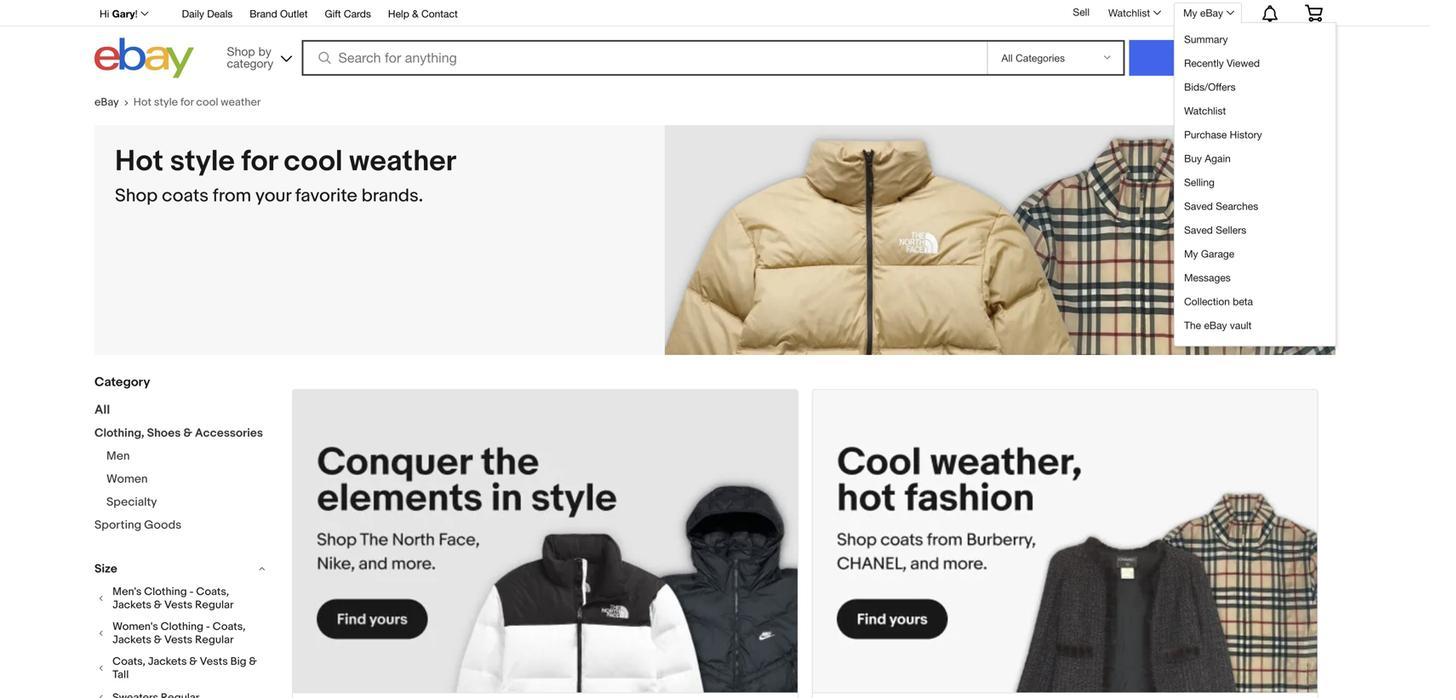 Task type: locate. For each thing, give the bounding box(es) containing it.
women's
[[113, 620, 158, 633]]

summary link
[[1180, 27, 1333, 51]]

weather inside hot style for cool weather shop coats from your favorite brands.
[[349, 144, 457, 179]]

&
[[412, 8, 419, 20], [183, 426, 192, 441], [154, 599, 162, 612], [154, 633, 162, 647], [189, 655, 197, 668], [249, 655, 257, 668]]

1 horizontal spatial weather
[[349, 144, 457, 179]]

None text field
[[813, 390, 1318, 698]]

jackets down women's clothing - coats, jackets & vests regular dropdown button
[[148, 655, 187, 668]]

for for hot style for cool weather
[[180, 96, 194, 109]]

saved
[[1184, 200, 1213, 212], [1184, 224, 1213, 236]]

saved sellers link
[[1180, 218, 1333, 242]]

0 vertical spatial weather
[[221, 96, 261, 109]]

0 vertical spatial regular
[[195, 599, 234, 612]]

None text field
[[293, 390, 798, 698]]

watchlist link up "history"
[[1180, 99, 1333, 123]]

jackets
[[113, 599, 151, 612], [113, 633, 151, 647], [148, 655, 187, 668]]

jackets up the "tall"
[[113, 633, 151, 647]]

0 vertical spatial clothing
[[144, 585, 187, 599]]

purchase history
[[1184, 129, 1262, 140]]

buy again
[[1184, 152, 1231, 164]]

watchlist right 'sell'
[[1109, 7, 1150, 19]]

all link
[[95, 402, 110, 418]]

& right help
[[412, 8, 419, 20]]

None submit
[[1129, 40, 1272, 76]]

vault
[[1230, 319, 1252, 331]]

saved searches
[[1184, 200, 1259, 212]]

buy again link
[[1180, 146, 1333, 170]]

buy
[[1184, 152, 1202, 164]]

gary
[[112, 8, 135, 20]]

sellers
[[1216, 224, 1247, 236]]

- down men's clothing - coats, jackets & vests regular dropdown button
[[206, 620, 210, 633]]

cool for hot style for cool weather
[[196, 96, 218, 109]]

jackets up women's
[[113, 599, 151, 612]]

watchlist up purchase
[[1184, 105, 1226, 117]]

cool
[[196, 96, 218, 109], [284, 144, 343, 179]]

0 vertical spatial shop
[[227, 44, 255, 58]]

2 vertical spatial jackets
[[148, 655, 187, 668]]

1 horizontal spatial cool
[[284, 144, 343, 179]]

summary
[[1184, 33, 1228, 45]]

my for my ebay
[[1184, 7, 1198, 19]]

coats,
[[196, 585, 229, 599], [213, 620, 246, 633], [113, 655, 145, 668]]

for
[[180, 96, 194, 109], [241, 144, 277, 179]]

2 saved from the top
[[1184, 224, 1213, 236]]

hot style for cool weather
[[133, 96, 261, 109]]

0 vertical spatial my
[[1184, 7, 1198, 19]]

clothing,
[[95, 426, 144, 441]]

sell
[[1073, 6, 1090, 18]]

weather
[[221, 96, 261, 109], [349, 144, 457, 179]]

1 horizontal spatial shop
[[227, 44, 255, 58]]

vests up coats, jackets & vests big & tall dropdown button
[[164, 633, 193, 647]]

my left garage
[[1184, 248, 1198, 260]]

size
[[95, 562, 117, 576]]

help & contact
[[388, 8, 458, 20]]

my
[[1184, 7, 1198, 19], [1184, 248, 1198, 260]]

outlet
[[280, 8, 308, 20]]

0 vertical spatial coats,
[[196, 585, 229, 599]]

0 vertical spatial watchlist link
[[1099, 3, 1169, 23]]

collection
[[1184, 295, 1230, 307]]

0 vertical spatial for
[[180, 96, 194, 109]]

coats, down women's
[[113, 655, 145, 668]]

hot style for cool weather shop coats from your favorite brands.
[[115, 144, 457, 207]]

none text field inside the hot style for cool weather main content
[[293, 390, 798, 698]]

-
[[189, 585, 194, 599], [206, 620, 210, 633]]

& right shoes
[[183, 426, 192, 441]]

watchlist link
[[1099, 3, 1169, 23], [1180, 99, 1333, 123]]

1 vertical spatial for
[[241, 144, 277, 179]]

clothing
[[144, 585, 187, 599], [161, 620, 203, 633]]

from
[[213, 185, 251, 207]]

men's clothing - coats, jackets & vests regular button
[[95, 585, 269, 612]]

saved sellers
[[1184, 224, 1247, 236]]

1 vertical spatial my
[[1184, 248, 1198, 260]]

0 vertical spatial watchlist
[[1109, 7, 1150, 19]]

style for hot style for cool weather
[[154, 96, 178, 109]]

1 vertical spatial saved
[[1184, 224, 1213, 236]]

men's clothing - coats, jackets & vests regular women's clothing - coats, jackets & vests regular coats, jackets & vests big & tall
[[113, 585, 257, 682]]

1 horizontal spatial watchlist link
[[1180, 99, 1333, 123]]

style inside hot style for cool weather shop coats from your favorite brands.
[[170, 144, 235, 179]]

0 horizontal spatial for
[[180, 96, 194, 109]]

& up women's
[[154, 599, 162, 612]]

& down women's clothing - coats, jackets & vests regular dropdown button
[[189, 655, 197, 668]]

help
[[388, 8, 409, 20]]

my up summary
[[1184, 7, 1198, 19]]

shop inside shop by category
[[227, 44, 255, 58]]

women's clothing - coats, jackets & vests regular button
[[95, 620, 269, 647]]

none submit inside shop by category banner
[[1129, 40, 1272, 76]]

saved up my garage in the top of the page
[[1184, 224, 1213, 236]]

men
[[106, 449, 130, 464]]

0 vertical spatial style
[[154, 96, 178, 109]]

watchlist
[[1109, 7, 1150, 19], [1184, 105, 1226, 117]]

messages link
[[1180, 266, 1333, 289]]

recently viewed
[[1184, 57, 1260, 69]]

0 vertical spatial -
[[189, 585, 194, 599]]

1 vertical spatial regular
[[195, 633, 234, 647]]

!
[[135, 8, 138, 20]]

clothing down "size" dropdown button
[[144, 585, 187, 599]]

1 vertical spatial watchlist
[[1184, 105, 1226, 117]]

shop left by
[[227, 44, 255, 58]]

1 horizontal spatial watchlist
[[1184, 105, 1226, 117]]

gift cards link
[[325, 5, 371, 24]]

vests up women's clothing - coats, jackets & vests regular dropdown button
[[164, 599, 193, 612]]

saved for saved searches
[[1184, 200, 1213, 212]]

recently
[[1184, 57, 1224, 69]]

1 vertical spatial style
[[170, 144, 235, 179]]

0 horizontal spatial cool
[[196, 96, 218, 109]]

1 vertical spatial jackets
[[113, 633, 151, 647]]

0 vertical spatial saved
[[1184, 200, 1213, 212]]

saved down selling
[[1184, 200, 1213, 212]]

0 vertical spatial jackets
[[113, 599, 151, 612]]

1 horizontal spatial for
[[241, 144, 277, 179]]

0 horizontal spatial shop
[[115, 185, 158, 207]]

1 vertical spatial ebay
[[95, 96, 119, 109]]

0 vertical spatial hot
[[133, 96, 152, 109]]

cool inside hot style for cool weather shop coats from your favorite brands.
[[284, 144, 343, 179]]

purchase
[[1184, 129, 1227, 140]]

all
[[95, 402, 110, 418]]

coats, up big
[[213, 620, 246, 633]]

beta
[[1233, 295, 1253, 307]]

hot inside hot style for cool weather shop coats from your favorite brands.
[[115, 144, 163, 179]]

2 vertical spatial vests
[[200, 655, 228, 668]]

1 horizontal spatial -
[[206, 620, 210, 633]]

0 horizontal spatial watchlist
[[1109, 7, 1150, 19]]

big
[[230, 655, 247, 668]]

women link
[[106, 472, 148, 487]]

vests left big
[[200, 655, 228, 668]]

1 vertical spatial weather
[[349, 144, 457, 179]]

0 horizontal spatial weather
[[221, 96, 261, 109]]

1 vertical spatial cool
[[284, 144, 343, 179]]

gift cards
[[325, 8, 371, 20]]

gift
[[325, 8, 341, 20]]

for right ebay link
[[180, 96, 194, 109]]

1 vertical spatial hot
[[115, 144, 163, 179]]

searches
[[1216, 200, 1259, 212]]

cards
[[344, 8, 371, 20]]

hot
[[133, 96, 152, 109], [115, 144, 163, 179]]

0 vertical spatial ebay
[[1200, 7, 1223, 19]]

0 vertical spatial cool
[[196, 96, 218, 109]]

style
[[154, 96, 178, 109], [170, 144, 235, 179]]

watchlist for watchlist 'link' to the left
[[1109, 7, 1150, 19]]

clothing down men's clothing - coats, jackets & vests regular dropdown button
[[161, 620, 203, 633]]

regular up big
[[195, 633, 234, 647]]

0 horizontal spatial -
[[189, 585, 194, 599]]

collection beta link
[[1180, 289, 1333, 313]]

1 vertical spatial -
[[206, 620, 210, 633]]

ebay
[[1200, 7, 1223, 19], [95, 96, 119, 109], [1204, 319, 1227, 331]]

style right ebay link
[[154, 96, 178, 109]]

category
[[227, 56, 273, 70]]

hi
[[100, 8, 109, 20]]

shop left coats
[[115, 185, 158, 207]]

1 vertical spatial watchlist link
[[1180, 99, 1333, 123]]

regular up women's clothing - coats, jackets & vests regular dropdown button
[[195, 599, 234, 612]]

1 saved from the top
[[1184, 200, 1213, 212]]

regular
[[195, 599, 234, 612], [195, 633, 234, 647]]

watchlist link right 'sell'
[[1099, 3, 1169, 23]]

weather down category
[[221, 96, 261, 109]]

hi gary !
[[100, 8, 138, 20]]

for up your
[[241, 144, 277, 179]]

weather up brands.
[[349, 144, 457, 179]]

& right big
[[249, 655, 257, 668]]

- down "size" dropdown button
[[189, 585, 194, 599]]

category
[[95, 375, 150, 390]]

shop
[[227, 44, 255, 58], [115, 185, 158, 207]]

tall
[[113, 668, 129, 682]]

& inside help & contact link
[[412, 8, 419, 20]]

style up coats
[[170, 144, 235, 179]]

1 vertical spatial shop
[[115, 185, 158, 207]]

2 vertical spatial ebay
[[1204, 319, 1227, 331]]

coats, down "size" dropdown button
[[196, 585, 229, 599]]

none text field inside the hot style for cool weather main content
[[813, 390, 1318, 698]]

for inside hot style for cool weather shop coats from your favorite brands.
[[241, 144, 277, 179]]

goods
[[144, 518, 182, 533]]

1 regular from the top
[[195, 599, 234, 612]]



Task type: describe. For each thing, give the bounding box(es) containing it.
my garage
[[1184, 248, 1235, 260]]

my garage link
[[1180, 242, 1333, 266]]

purchase history link
[[1180, 123, 1333, 146]]

recently viewed link
[[1180, 51, 1333, 75]]

ebay for the ebay vault
[[1204, 319, 1227, 331]]

shoes
[[147, 426, 181, 441]]

coats, jackets & vests big & tall button
[[95, 655, 269, 682]]

1 vertical spatial vests
[[164, 633, 193, 647]]

deals
[[207, 8, 233, 20]]

contact
[[421, 8, 458, 20]]

women
[[106, 472, 148, 487]]

Search for anything text field
[[304, 42, 984, 74]]

accessories
[[195, 426, 263, 441]]

brand
[[250, 8, 277, 20]]

cool for hot style for cool weather shop coats from your favorite brands.
[[284, 144, 343, 179]]

saved searches link
[[1180, 194, 1333, 218]]

all clothing, shoes & accessories men women specialty sporting goods
[[95, 402, 263, 533]]

watchlist for watchlist 'link' to the bottom
[[1184, 105, 1226, 117]]

hot style for cool weather main content
[[81, 83, 1349, 698]]

the ebay vault
[[1184, 319, 1252, 331]]

shop inside hot style for cool weather shop coats from your favorite brands.
[[115, 185, 158, 207]]

my ebay
[[1184, 7, 1223, 19]]

men link
[[106, 449, 130, 464]]

garage
[[1201, 248, 1235, 260]]

bids/offers link
[[1180, 75, 1333, 99]]

sell link
[[1065, 6, 1097, 18]]

brand outlet
[[250, 8, 308, 20]]

shop by category banner
[[90, 0, 1337, 347]]

ebay for my ebay
[[1200, 7, 1223, 19]]

sporting goods link
[[95, 518, 182, 533]]

daily
[[182, 8, 204, 20]]

sporting
[[95, 518, 141, 533]]

2 regular from the top
[[195, 633, 234, 647]]

the
[[1184, 319, 1201, 331]]

the ebay vault link
[[1180, 313, 1333, 337]]

daily deals
[[182, 8, 233, 20]]

hot for hot style for cool weather
[[133, 96, 152, 109]]

1 vertical spatial coats,
[[213, 620, 246, 633]]

by
[[258, 44, 272, 58]]

& up coats, jackets & vests big & tall dropdown button
[[154, 633, 162, 647]]

size button
[[95, 562, 269, 577]]

bids/offers
[[1184, 81, 1236, 93]]

messages
[[1184, 272, 1231, 284]]

ebay link
[[95, 96, 133, 109]]

hot for hot style for cool weather shop coats from your favorite brands.
[[115, 144, 163, 179]]

style for hot style for cool weather shop coats from your favorite brands.
[[170, 144, 235, 179]]

viewed
[[1227, 57, 1260, 69]]

shop by category button
[[219, 38, 296, 74]]

account navigation
[[90, 0, 1337, 347]]

specialty link
[[106, 495, 157, 510]]

1 vertical spatial clothing
[[161, 620, 203, 633]]

for for hot style for cool weather shop coats from your favorite brands.
[[241, 144, 277, 179]]

selling
[[1184, 176, 1215, 188]]

weather for hot style for cool weather shop coats from your favorite brands.
[[349, 144, 457, 179]]

favorite
[[295, 185, 357, 207]]

saved for saved sellers
[[1184, 224, 1213, 236]]

& inside all clothing, shoes & accessories men women specialty sporting goods
[[183, 426, 192, 441]]

men's
[[113, 585, 142, 599]]

brand outlet link
[[250, 5, 308, 24]]

shop by category
[[227, 44, 273, 70]]

2 vertical spatial coats,
[[113, 655, 145, 668]]

0 horizontal spatial watchlist link
[[1099, 3, 1169, 23]]

specialty
[[106, 495, 157, 510]]

daily deals link
[[182, 5, 233, 24]]

help & contact link
[[388, 5, 458, 24]]

history
[[1230, 129, 1262, 140]]

collection beta
[[1184, 295, 1253, 307]]

your
[[255, 185, 291, 207]]

my for my garage
[[1184, 248, 1198, 260]]

ebay inside the hot style for cool weather main content
[[95, 96, 119, 109]]

your shopping cart image
[[1304, 4, 1324, 21]]

brands.
[[362, 185, 423, 207]]

selling link
[[1180, 170, 1333, 194]]

my ebay link
[[1174, 3, 1242, 23]]

again
[[1205, 152, 1231, 164]]

coats
[[162, 185, 209, 207]]

0 vertical spatial vests
[[164, 599, 193, 612]]

weather for hot style for cool weather
[[221, 96, 261, 109]]



Task type: vqa. For each thing, say whether or not it's contained in the screenshot.
"brands."
yes



